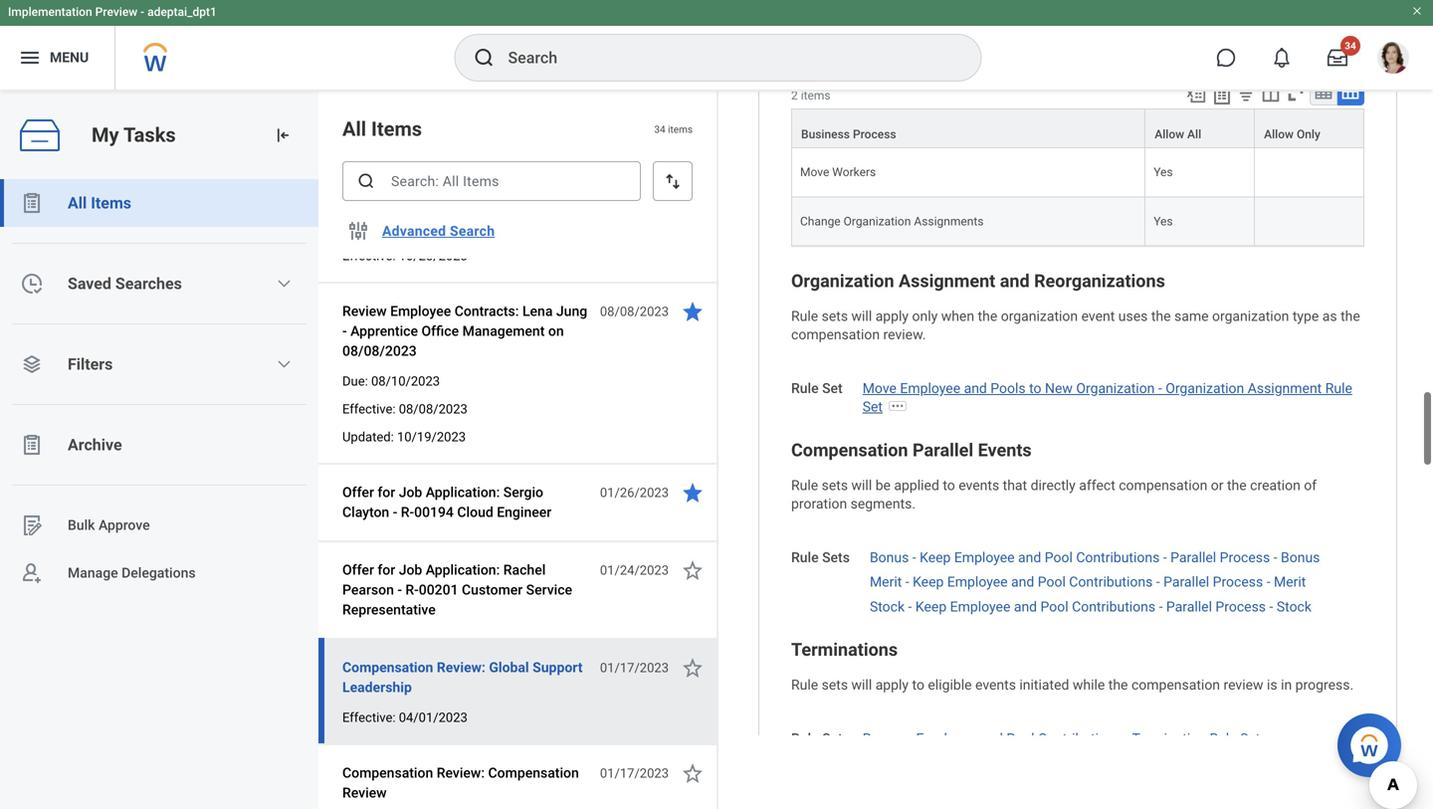 Task type: vqa. For each thing, say whether or not it's contained in the screenshot.
07/31/2023
no



Task type: describe. For each thing, give the bounding box(es) containing it.
04/01/2023
[[399, 710, 468, 725]]

34 items
[[654, 123, 693, 135]]

star image for offer for job application: sergio clayton ‎- r-00194 cloud engineer
[[681, 481, 705, 505]]

organization assignment and reorganizations button
[[791, 271, 1166, 292]]

on
[[548, 323, 564, 339]]

and down merit - keep employee and pool contributions - parallel process - merit
[[1014, 599, 1037, 615]]

initiated
[[1020, 677, 1070, 694]]

management
[[462, 323, 545, 339]]

allow all button
[[1146, 110, 1254, 148]]

events for terminations
[[976, 677, 1016, 694]]

compensation review: global support leadership
[[342, 659, 583, 696]]

user plus image
[[20, 561, 44, 585]]

compensation for compensation parallel events
[[791, 440, 908, 461]]

sets for compensation
[[822, 477, 848, 494]]

archive button
[[0, 421, 319, 469]]

sets for organization
[[822, 308, 848, 324]]

items selected list
[[870, 545, 1352, 616]]

rule sets will be applied to events that directly affect compensation or the creation of proration segments.
[[791, 477, 1321, 512]]

job for 00201
[[399, 562, 422, 578]]

preview
[[95, 5, 138, 19]]

process for bonus - keep employee and pool contributions - parallel process - bonus
[[1220, 549, 1270, 566]]

manage delegations
[[68, 565, 196, 581]]

compensation review: compensation review button
[[342, 762, 589, 805]]

item list element
[[319, 92, 719, 809]]

updated:
[[342, 430, 394, 444]]

only
[[912, 308, 938, 324]]

01/17/2023 for compensation review: compensation review
[[600, 766, 669, 781]]

move employee and pools to new organization - organization assignment rule set link
[[863, 376, 1353, 415]]

rule sets will apply only when the organization event uses the same organization type as the compensation review.
[[791, 308, 1364, 343]]

my tasks element
[[0, 92, 319, 809]]

offer for offer for job application: sergio clayton ‎- r-00194 cloud engineer
[[342, 484, 374, 501]]

export to worksheets image
[[1210, 83, 1234, 107]]

pool inside "link"
[[1007, 731, 1035, 747]]

34 for 34
[[1345, 40, 1357, 52]]

assignments
[[914, 214, 984, 228]]

filters button
[[0, 340, 319, 388]]

‎- for clayton
[[393, 504, 397, 521]]

of
[[1304, 477, 1317, 494]]

r- for 00194
[[401, 504, 414, 521]]

effective: for effective: 08/08/2023
[[342, 402, 396, 417]]

employee inside move employee and pools to new organization - organization assignment rule set
[[900, 380, 961, 397]]

01/17/2023 for compensation review: global support leadership
[[600, 660, 669, 675]]

effective: for effective: 04/01/2023
[[342, 710, 396, 725]]

segments.
[[851, 496, 916, 512]]

affect
[[1079, 477, 1116, 494]]

clipboard image
[[20, 433, 44, 457]]

terminations group
[[791, 638, 1365, 749]]

sets
[[822, 549, 850, 566]]

allow only
[[1264, 128, 1321, 142]]

organization assignment and reorganizations group
[[791, 269, 1365, 416]]

review.
[[884, 327, 926, 343]]

compensation for compensation review: compensation review
[[342, 765, 433, 781]]

expand table image
[[1341, 82, 1361, 102]]

rule sets will apply to eligible events initiated while the compensation review is in progress.
[[791, 677, 1354, 694]]

remove employee and pool contributions - termination rule set link
[[863, 727, 1261, 747]]

items inside button
[[91, 194, 131, 213]]

updated: 10/19/2023
[[342, 430, 466, 444]]

‎- for pearson
[[398, 582, 402, 598]]

process for stock - keep employee and pool contributions - parallel process - stock
[[1216, 599, 1266, 615]]

move for move workers
[[800, 165, 830, 179]]

my tasks
[[92, 124, 176, 147]]

organization inside row
[[844, 214, 911, 228]]

eligible
[[928, 677, 972, 694]]

job for 00194
[[399, 484, 422, 501]]

business
[[801, 128, 850, 142]]

bonus - keep employee and pool contributions - parallel process - bonus link
[[870, 545, 1320, 566]]

00194
[[414, 504, 454, 521]]

Search Workday  search field
[[508, 36, 940, 80]]

bonus - keep employee and pool contributions - parallel process - bonus
[[870, 549, 1320, 566]]

move workers
[[800, 165, 876, 179]]

remove
[[863, 731, 913, 747]]

business process
[[801, 128, 897, 142]]

organization down same
[[1166, 380, 1245, 397]]

pearson
[[342, 582, 394, 598]]

close environment banner image
[[1412, 5, 1424, 17]]

saved searches button
[[0, 260, 319, 308]]

keep for merit
[[913, 574, 944, 590]]

rule set for terminations
[[791, 731, 843, 747]]

merit - keep employee and pool contributions - parallel process - merit link
[[870, 570, 1306, 590]]

star image for compensation review: global support leadership
[[681, 656, 705, 680]]

row containing move workers
[[791, 149, 1365, 197]]

process for merit - keep employee and pool contributions - parallel process - merit
[[1213, 574, 1263, 590]]

cell for change organization assignments
[[1255, 197, 1365, 246]]

bulk
[[68, 517, 95, 534]]

clipboard image
[[20, 191, 44, 215]]

for for clayton
[[378, 484, 395, 501]]

effective: 08/08/2023
[[342, 402, 468, 417]]

perspective image
[[20, 352, 44, 376]]

sort image
[[663, 171, 683, 191]]

all inside popup button
[[1188, 128, 1202, 142]]

1 stock from the left
[[870, 599, 905, 615]]

cell for move workers
[[1255, 149, 1365, 197]]

notifications large image
[[1272, 48, 1292, 68]]

stock - keep employee and pool contributions - parallel process - stock link
[[870, 595, 1312, 615]]

leadership
[[342, 679, 412, 696]]

34 button
[[1316, 36, 1361, 80]]

saved searches
[[68, 274, 182, 293]]

offer for job application: rachel pearson ‎- r-00201 customer service representative
[[342, 562, 572, 618]]

contracts:
[[455, 303, 519, 320]]

lena
[[523, 303, 553, 320]]

offer for job application: sergio clayton ‎- r-00194 cloud engineer button
[[342, 481, 589, 525]]

review employee contracts: lena jung - apprentice office management on 08/08/2023
[[342, 303, 588, 359]]

rule inside move employee and pools to new organization - organization assignment rule set
[[1326, 380, 1353, 397]]

change organization assignments
[[800, 214, 984, 228]]

to for new
[[1029, 380, 1042, 397]]

filters
[[68, 355, 113, 374]]

employee inside "link"
[[916, 731, 977, 747]]

application: for cloud
[[426, 484, 500, 501]]

compensation review: global support leadership button
[[342, 656, 589, 700]]

type
[[1293, 308, 1319, 324]]

01/26/2023
[[600, 485, 669, 500]]

contributions for merit
[[1069, 574, 1153, 590]]

rachel
[[503, 562, 546, 578]]

will inside 'terminations' group
[[852, 677, 872, 694]]

the right when
[[978, 308, 998, 324]]

compensation parallel events group
[[791, 438, 1365, 616]]

review inside the review employee contracts: lena jung - apprentice office management on 08/08/2023
[[342, 303, 387, 320]]

0 vertical spatial 08/08/2023
[[600, 304, 669, 319]]

2 items
[[791, 89, 831, 103]]

items inside item list element
[[371, 117, 422, 141]]

all items button
[[0, 179, 319, 227]]

only
[[1297, 128, 1321, 142]]

uses
[[1119, 308, 1148, 324]]

cloud
[[457, 504, 493, 521]]

business process button
[[792, 110, 1145, 148]]

assignment inside move employee and pools to new organization - organization assignment rule set
[[1248, 380, 1322, 397]]

stock - keep employee and pool contributions - parallel process - stock
[[870, 599, 1312, 615]]

representative
[[342, 602, 436, 618]]

bulk approve link
[[0, 502, 319, 549]]

compensation review: compensation review
[[342, 765, 579, 801]]

menu banner
[[0, 0, 1433, 90]]

1 horizontal spatial search image
[[472, 46, 496, 70]]

effective: 04/01/2023
[[342, 710, 468, 725]]

pool for bonus
[[1045, 549, 1073, 566]]

profile logan mcneil image
[[1378, 42, 1410, 78]]

to for eligible
[[912, 677, 925, 694]]

implementation preview -   adeptai_dpt1
[[8, 5, 217, 19]]

rule sets
[[791, 549, 850, 566]]

support
[[533, 659, 583, 676]]

the right the 'uses'
[[1152, 308, 1171, 324]]

engineer
[[497, 504, 552, 521]]

sergio
[[503, 484, 544, 501]]

delegations
[[122, 565, 196, 581]]

row containing business process
[[791, 109, 1365, 149]]

row containing change organization assignments
[[791, 197, 1365, 246]]

process inside popup button
[[853, 128, 897, 142]]

workday assistant region
[[1338, 706, 1410, 777]]

advanced search
[[382, 223, 495, 239]]

office
[[422, 323, 459, 339]]

organization right new
[[1076, 380, 1155, 397]]

organization down change
[[791, 271, 894, 292]]

01/24/2023
[[600, 563, 669, 578]]

compensation parallel events
[[791, 440, 1032, 461]]

offer for job application: sergio clayton ‎- r-00194 cloud engineer
[[342, 484, 552, 521]]

to inside the rule sets will be applied to events that directly affect compensation or the creation of proration segments.
[[943, 477, 955, 494]]

all inside item list element
[[342, 117, 366, 141]]

same
[[1175, 308, 1209, 324]]

transformation import image
[[273, 125, 293, 145]]



Task type: locate. For each thing, give the bounding box(es) containing it.
and left pools
[[964, 380, 987, 397]]

compensation inside rule sets will apply only when the organization event uses the same organization type as the compensation review.
[[791, 327, 880, 343]]

1 offer from the top
[[342, 484, 374, 501]]

2 rule set from the top
[[791, 731, 843, 747]]

justify image
[[18, 46, 42, 70]]

while
[[1073, 677, 1105, 694]]

0 vertical spatial job
[[399, 484, 422, 501]]

1 vertical spatial star image
[[681, 762, 705, 785]]

1 for from the top
[[378, 484, 395, 501]]

star image for review employee contracts: lena jung - apprentice office management on 08/08/2023
[[681, 300, 705, 324]]

set
[[822, 380, 843, 397], [863, 399, 883, 415], [822, 731, 843, 747], [1240, 731, 1261, 747]]

sets inside the rule sets will be applied to events that directly affect compensation or the creation of proration segments.
[[822, 477, 848, 494]]

menu
[[50, 49, 89, 66]]

2 vertical spatial star image
[[681, 656, 705, 680]]

0 vertical spatial will
[[852, 308, 872, 324]]

items right 2
[[801, 89, 831, 103]]

10/23/2023
[[399, 248, 468, 263]]

pool
[[1045, 549, 1073, 566], [1038, 574, 1066, 590], [1041, 599, 1069, 615], [1007, 731, 1035, 747]]

contributions down rule sets will apply to eligible events initiated while the compensation review is in progress.
[[1038, 731, 1122, 747]]

for up pearson
[[378, 562, 395, 578]]

manage
[[68, 565, 118, 581]]

due: 08/10/2023
[[342, 374, 440, 389]]

2 cell from the top
[[1255, 197, 1365, 246]]

1 horizontal spatial allow
[[1264, 128, 1294, 142]]

0 horizontal spatial assignment
[[899, 271, 996, 292]]

1 yes from the top
[[1154, 165, 1173, 179]]

2 01/17/2023 from the top
[[600, 766, 669, 781]]

keep down applied
[[920, 549, 951, 566]]

08/08/2023 right jung
[[600, 304, 669, 319]]

will for compensation
[[852, 477, 872, 494]]

parallel for bonus - keep employee and pool contributions - parallel process - bonus
[[1171, 549, 1217, 566]]

apprentice
[[350, 323, 418, 339]]

1 vertical spatial 08/08/2023
[[342, 343, 417, 359]]

3 effective: from the top
[[342, 710, 396, 725]]

review: inside compensation review: global support leadership
[[437, 659, 486, 676]]

sets up proration
[[822, 477, 848, 494]]

keep for bonus
[[920, 549, 951, 566]]

2 bonus from the left
[[1281, 549, 1320, 566]]

workers
[[832, 165, 876, 179]]

keep for stock
[[916, 599, 947, 615]]

1 vertical spatial items
[[668, 123, 693, 135]]

application: inside the "offer for job application: sergio clayton ‎- r-00194 cloud engineer"
[[426, 484, 500, 501]]

effective: up updated:
[[342, 402, 396, 417]]

review: for global
[[437, 659, 486, 676]]

merit down segments.
[[870, 574, 902, 590]]

1 vertical spatial star image
[[681, 558, 705, 582]]

1 vertical spatial 34
[[654, 123, 666, 135]]

pool for stock
[[1041, 599, 1069, 615]]

0 vertical spatial effective:
[[342, 248, 396, 263]]

1 vertical spatial assignment
[[1248, 380, 1322, 397]]

1 vertical spatial will
[[852, 477, 872, 494]]

items for 34 items
[[668, 123, 693, 135]]

1 horizontal spatial merit
[[1274, 574, 1306, 590]]

2 review: from the top
[[437, 765, 485, 781]]

items inside item list element
[[668, 123, 693, 135]]

job inside offer for job application: rachel pearson ‎- r-00201 customer service representative
[[399, 562, 422, 578]]

sets down terminations
[[822, 677, 848, 694]]

effective: down configure image
[[342, 248, 396, 263]]

allow for allow only
[[1264, 128, 1294, 142]]

move down 'review.'
[[863, 380, 897, 397]]

1 horizontal spatial bonus
[[1281, 549, 1320, 566]]

2 horizontal spatial to
[[1029, 380, 1042, 397]]

pool for merit
[[1038, 574, 1066, 590]]

compensation for compensation parallel events
[[1119, 477, 1208, 494]]

1 application: from the top
[[426, 484, 500, 501]]

items up sort icon
[[668, 123, 693, 135]]

pool up stock - keep employee and pool contributions - parallel process - stock link
[[1038, 574, 1066, 590]]

for inside offer for job application: rachel pearson ‎- r-00201 customer service representative
[[378, 562, 395, 578]]

- inside menu banner
[[141, 5, 144, 19]]

parallel for merit - keep employee and pool contributions - parallel process - merit
[[1164, 574, 1210, 590]]

1 vertical spatial review
[[342, 785, 387, 801]]

0 vertical spatial offer
[[342, 484, 374, 501]]

all right clipboard image
[[68, 194, 87, 213]]

compensation left the or
[[1119, 477, 1208, 494]]

parallel
[[913, 440, 974, 461], [1171, 549, 1217, 566], [1164, 574, 1210, 590], [1167, 599, 1212, 615]]

rename image
[[20, 514, 44, 538]]

0 vertical spatial 01/17/2023
[[600, 660, 669, 675]]

r- right clayton
[[401, 504, 414, 521]]

pool down merit - keep employee and pool contributions - parallel process - merit
[[1041, 599, 1069, 615]]

review
[[1224, 677, 1264, 694]]

sets inside rule sets will apply only when the organization event uses the same organization type as the compensation review.
[[822, 308, 848, 324]]

08/08/2023 up the 10/19/2023
[[399, 402, 468, 417]]

set inside move employee and pools to new organization - organization assignment rule set
[[863, 399, 883, 415]]

1 review: from the top
[[437, 659, 486, 676]]

2 effective: from the top
[[342, 402, 396, 417]]

assignment up when
[[899, 271, 996, 292]]

move down business
[[800, 165, 830, 179]]

menu button
[[0, 26, 115, 90]]

list containing all items
[[0, 179, 319, 597]]

employee inside the review employee contracts: lena jung - apprentice office management on 08/08/2023
[[390, 303, 451, 320]]

2 merit from the left
[[1274, 574, 1306, 590]]

0 horizontal spatial all
[[68, 194, 87, 213]]

application: for customer
[[426, 562, 500, 578]]

-
[[141, 5, 144, 19], [342, 323, 347, 339], [1159, 380, 1162, 397], [913, 549, 916, 566], [1163, 549, 1167, 566], [1274, 549, 1278, 566], [906, 574, 909, 590], [1156, 574, 1160, 590], [1267, 574, 1271, 590], [908, 599, 912, 615], [1159, 599, 1163, 615], [1270, 599, 1274, 615], [1125, 731, 1129, 747]]

r- inside the "offer for job application: sergio clayton ‎- r-00194 cloud engineer"
[[401, 504, 414, 521]]

tasks
[[123, 124, 176, 147]]

‎- inside the "offer for job application: sergio clayton ‎- r-00194 cloud engineer"
[[393, 504, 397, 521]]

contributions down merit - keep employee and pool contributions - parallel process - merit
[[1072, 599, 1156, 615]]

2 vertical spatial to
[[912, 677, 925, 694]]

events left that on the bottom
[[959, 477, 1000, 494]]

all items inside item list element
[[342, 117, 422, 141]]

will inside rule sets will apply only when the organization event uses the same organization type as the compensation review.
[[852, 308, 872, 324]]

all down export to excel image
[[1188, 128, 1202, 142]]

contributions for stock
[[1072, 599, 1156, 615]]

global
[[489, 659, 529, 676]]

34 inside button
[[1345, 40, 1357, 52]]

saved
[[68, 274, 111, 293]]

0 horizontal spatial search image
[[356, 171, 376, 191]]

1 horizontal spatial move
[[863, 380, 897, 397]]

0 horizontal spatial move
[[800, 165, 830, 179]]

the inside 'terminations' group
[[1109, 677, 1128, 694]]

the right 'while'
[[1109, 677, 1128, 694]]

34 up sort icon
[[654, 123, 666, 135]]

allow for allow all
[[1155, 128, 1185, 142]]

0 vertical spatial yes
[[1154, 165, 1173, 179]]

merit down creation at bottom right
[[1274, 574, 1306, 590]]

0 horizontal spatial allow
[[1155, 128, 1185, 142]]

0 vertical spatial for
[[378, 484, 395, 501]]

archive
[[68, 436, 122, 454]]

clayton
[[342, 504, 389, 521]]

all right transformation import icon
[[342, 117, 366, 141]]

creation
[[1250, 477, 1301, 494]]

0 horizontal spatial all items
[[68, 194, 131, 213]]

keep down segments.
[[913, 574, 944, 590]]

offer up clayton
[[342, 484, 374, 501]]

1 vertical spatial sets
[[822, 477, 848, 494]]

0 horizontal spatial items
[[91, 194, 131, 213]]

- inside move employee and pools to new organization - organization assignment rule set
[[1159, 380, 1162, 397]]

bonus right sets
[[870, 549, 909, 566]]

0 vertical spatial r-
[[401, 504, 414, 521]]

1 vertical spatial events
[[976, 677, 1016, 694]]

change
[[800, 214, 841, 228]]

the right the as
[[1341, 308, 1361, 324]]

rule set inside 'terminations' group
[[791, 731, 843, 747]]

the
[[978, 308, 998, 324], [1152, 308, 1171, 324], [1341, 308, 1361, 324], [1227, 477, 1247, 494], [1109, 677, 1128, 694]]

1 vertical spatial ‎-
[[398, 582, 402, 598]]

will down terminations
[[852, 677, 872, 694]]

proration
[[791, 496, 847, 512]]

organization left 'type' at the top right of the page
[[1212, 308, 1290, 324]]

0 vertical spatial all items
[[342, 117, 422, 141]]

0 vertical spatial review
[[342, 303, 387, 320]]

rule inside rule sets will apply only when the organization event uses the same organization type as the compensation review.
[[791, 308, 818, 324]]

1 organization from the left
[[1001, 308, 1078, 324]]

events inside 'terminations' group
[[976, 677, 1016, 694]]

2 star image from the top
[[681, 762, 705, 785]]

0 horizontal spatial items
[[668, 123, 693, 135]]

0 horizontal spatial merit
[[870, 574, 902, 590]]

2 sets from the top
[[822, 477, 848, 494]]

2 vertical spatial 08/08/2023
[[399, 402, 468, 417]]

1 vertical spatial job
[[399, 562, 422, 578]]

to left eligible
[[912, 677, 925, 694]]

export to excel image
[[1186, 83, 1207, 105]]

0 vertical spatial compensation
[[791, 327, 880, 343]]

chevron down image
[[276, 276, 292, 292]]

assignment down 'type' at the top right of the page
[[1248, 380, 1322, 397]]

contributions for bonus
[[1076, 549, 1160, 566]]

00201
[[419, 582, 458, 598]]

apply for terminations
[[876, 677, 909, 694]]

advanced
[[382, 223, 446, 239]]

apply up remove
[[876, 677, 909, 694]]

2 vertical spatial keep
[[916, 599, 947, 615]]

manage delegations link
[[0, 549, 319, 597]]

allow only button
[[1255, 110, 1364, 148]]

‎- inside offer for job application: rachel pearson ‎- r-00201 customer service representative
[[398, 582, 402, 598]]

0 vertical spatial search image
[[472, 46, 496, 70]]

will inside the rule sets will be applied to events that directly affect compensation or the creation of proration segments.
[[852, 477, 872, 494]]

keep
[[920, 549, 951, 566], [913, 574, 944, 590], [916, 599, 947, 615]]

apply up 'review.'
[[876, 308, 909, 324]]

10/19/2023
[[397, 430, 466, 444]]

08/10/2023
[[371, 374, 440, 389]]

all inside button
[[68, 194, 87, 213]]

1 vertical spatial 01/17/2023
[[600, 766, 669, 781]]

1 horizontal spatial all items
[[342, 117, 422, 141]]

‎- up representative
[[398, 582, 402, 598]]

2 organization from the left
[[1212, 308, 1290, 324]]

1 01/17/2023 from the top
[[600, 660, 669, 675]]

compensation for terminations
[[1132, 677, 1220, 694]]

to inside move employee and pools to new organization - organization assignment rule set
[[1029, 380, 1042, 397]]

select to filter grid data image
[[1235, 84, 1257, 105]]

organization down workers
[[844, 214, 911, 228]]

keep up eligible
[[916, 599, 947, 615]]

1 apply from the top
[[876, 308, 909, 324]]

0 vertical spatial star image
[[681, 481, 705, 505]]

directly
[[1031, 477, 1076, 494]]

0 vertical spatial rule set
[[791, 380, 843, 397]]

0 vertical spatial events
[[959, 477, 1000, 494]]

0 vertical spatial sets
[[822, 308, 848, 324]]

events right eligible
[[976, 677, 1016, 694]]

compensation inside 'terminations' group
[[1132, 677, 1220, 694]]

star image
[[681, 300, 705, 324], [681, 558, 705, 582], [681, 656, 705, 680]]

items for 2 items
[[801, 89, 831, 103]]

- inside the review employee contracts: lena jung - apprentice office management on 08/08/2023
[[342, 323, 347, 339]]

3 row from the top
[[791, 197, 1365, 246]]

will left be
[[852, 477, 872, 494]]

allow inside "popup button"
[[1264, 128, 1294, 142]]

2 offer from the top
[[342, 562, 374, 578]]

adeptai_dpt1
[[147, 5, 217, 19]]

stock up terminations button
[[870, 599, 905, 615]]

review: left global at the bottom left of page
[[437, 659, 486, 676]]

list
[[0, 179, 319, 597]]

when
[[941, 308, 975, 324]]

effective: 10/23/2023
[[342, 248, 468, 263]]

apply for organization assignment and reorganizations
[[876, 308, 909, 324]]

cell
[[1255, 149, 1365, 197], [1255, 197, 1365, 246]]

3 will from the top
[[852, 677, 872, 694]]

clock check image
[[20, 272, 44, 296]]

3 sets from the top
[[822, 677, 848, 694]]

compensation up termination
[[1132, 677, 1220, 694]]

1 vertical spatial search image
[[356, 171, 376, 191]]

sets
[[822, 308, 848, 324], [822, 477, 848, 494], [822, 677, 848, 694]]

advanced search button
[[374, 211, 503, 251]]

1 will from the top
[[852, 308, 872, 324]]

reorganizations
[[1034, 271, 1166, 292]]

and up rule sets will apply only when the organization event uses the same organization type as the compensation review. at the top right of the page
[[1000, 271, 1030, 292]]

1 vertical spatial items
[[91, 194, 131, 213]]

events
[[959, 477, 1000, 494], [976, 677, 1016, 694]]

2 vertical spatial will
[[852, 677, 872, 694]]

2 vertical spatial effective:
[[342, 710, 396, 725]]

review inside compensation review: compensation review
[[342, 785, 387, 801]]

job up 00194
[[399, 484, 422, 501]]

organization
[[1001, 308, 1078, 324], [1212, 308, 1290, 324]]

r- inside offer for job application: rachel pearson ‎- r-00201 customer service representative
[[406, 582, 419, 598]]

be
[[876, 477, 891, 494]]

1 allow from the left
[[1155, 128, 1185, 142]]

review employee contracts: lena jung - apprentice office management on 08/08/2023 button
[[342, 300, 589, 363]]

34 inside item list element
[[654, 123, 666, 135]]

configure image
[[346, 219, 370, 243]]

to right applied
[[943, 477, 955, 494]]

rule inside the rule sets will be applied to events that directly affect compensation or the creation of proration segments.
[[791, 477, 818, 494]]

rule set
[[791, 380, 843, 397], [791, 731, 843, 747]]

1 job from the top
[[399, 484, 422, 501]]

1 vertical spatial effective:
[[342, 402, 396, 417]]

0 horizontal spatial to
[[912, 677, 925, 694]]

1 vertical spatial review:
[[437, 765, 485, 781]]

yes for move workers
[[1154, 165, 1173, 179]]

contributions inside "link"
[[1038, 731, 1122, 747]]

2 vertical spatial sets
[[822, 677, 848, 694]]

0 horizontal spatial 34
[[654, 123, 666, 135]]

application: up 00201
[[426, 562, 500, 578]]

or
[[1211, 477, 1224, 494]]

08/08/2023
[[600, 304, 669, 319], [342, 343, 417, 359], [399, 402, 468, 417]]

1 effective: from the top
[[342, 248, 396, 263]]

contributions down bonus - keep employee and pool contributions - parallel process - bonus
[[1069, 574, 1153, 590]]

1 vertical spatial application:
[[426, 562, 500, 578]]

1 vertical spatial offer
[[342, 562, 374, 578]]

1 vertical spatial rule set
[[791, 731, 843, 747]]

2 for from the top
[[378, 562, 395, 578]]

2 application: from the top
[[426, 562, 500, 578]]

offer inside offer for job application: rachel pearson ‎- r-00201 customer service representative
[[342, 562, 374, 578]]

move employee and pools to new organization - organization assignment rule set
[[863, 380, 1353, 415]]

r- for 00201
[[406, 582, 419, 598]]

1 vertical spatial apply
[[876, 677, 909, 694]]

events inside the rule sets will be applied to events that directly affect compensation or the creation of proration segments.
[[959, 477, 1000, 494]]

parallel for stock - keep employee and pool contributions - parallel process - stock
[[1167, 599, 1212, 615]]

1 bonus from the left
[[870, 549, 909, 566]]

to inside 'terminations' group
[[912, 677, 925, 694]]

08/08/2023 down apprentice at the left top of the page
[[342, 343, 417, 359]]

sets left only
[[822, 308, 848, 324]]

1 merit from the left
[[870, 574, 902, 590]]

1 vertical spatial keep
[[913, 574, 944, 590]]

inbox large image
[[1328, 48, 1348, 68]]

3 star image from the top
[[681, 656, 705, 680]]

rule
[[791, 308, 818, 324], [791, 380, 819, 397], [1326, 380, 1353, 397], [791, 477, 818, 494], [791, 549, 819, 566], [791, 677, 818, 694], [791, 731, 819, 747], [1210, 731, 1237, 747]]

1 vertical spatial yes
[[1154, 214, 1173, 228]]

stock up in
[[1277, 599, 1312, 615]]

pools
[[991, 380, 1026, 397]]

will left only
[[852, 308, 872, 324]]

1 horizontal spatial stock
[[1277, 599, 1312, 615]]

2 vertical spatial compensation
[[1132, 677, 1220, 694]]

0 vertical spatial apply
[[876, 308, 909, 324]]

effective: down leadership
[[342, 710, 396, 725]]

and inside move employee and pools to new organization - organization assignment rule set
[[964, 380, 987, 397]]

1 cell from the top
[[1255, 149, 1365, 197]]

contributions up merit - keep employee and pool contributions - parallel process - merit link
[[1076, 549, 1160, 566]]

click to view/edit grid preferences image
[[1260, 83, 1282, 105]]

allow
[[1155, 128, 1185, 142], [1264, 128, 1294, 142]]

and up stock - keep employee and pool contributions - parallel process - stock link
[[1011, 574, 1035, 590]]

move for move employee and pools to new organization - organization assignment rule set
[[863, 380, 897, 397]]

1 horizontal spatial 34
[[1345, 40, 1357, 52]]

pool up merit - keep employee and pool contributions - parallel process - merit link
[[1045, 549, 1073, 566]]

1 vertical spatial r-
[[406, 582, 419, 598]]

new
[[1045, 380, 1073, 397]]

2 allow from the left
[[1264, 128, 1294, 142]]

job
[[399, 484, 422, 501], [399, 562, 422, 578]]

0 vertical spatial assignment
[[899, 271, 996, 292]]

events for compensation parallel events
[[959, 477, 1000, 494]]

34
[[1345, 40, 1357, 52], [654, 123, 666, 135]]

2 will from the top
[[852, 477, 872, 494]]

0 vertical spatial items
[[371, 117, 422, 141]]

organization left event
[[1001, 308, 1078, 324]]

0 vertical spatial to
[[1029, 380, 1042, 397]]

r- up representative
[[406, 582, 419, 598]]

1 horizontal spatial all
[[342, 117, 366, 141]]

allow inside popup button
[[1155, 128, 1185, 142]]

0 vertical spatial ‎-
[[393, 504, 397, 521]]

event
[[1082, 308, 1115, 324]]

0 vertical spatial 34
[[1345, 40, 1357, 52]]

for up clayton
[[378, 484, 395, 501]]

effective: for effective: 10/23/2023
[[342, 248, 396, 263]]

‎-
[[393, 504, 397, 521], [398, 582, 402, 598]]

sets inside 'terminations' group
[[822, 677, 848, 694]]

Search: All Items text field
[[342, 161, 641, 201]]

2
[[791, 89, 798, 103]]

all items inside button
[[68, 194, 131, 213]]

process
[[853, 128, 897, 142], [1220, 549, 1270, 566], [1213, 574, 1263, 590], [1216, 599, 1266, 615]]

0 vertical spatial star image
[[681, 300, 705, 324]]

rule set inside organization assignment and reorganizations group
[[791, 380, 843, 397]]

searches
[[115, 274, 182, 293]]

bonus down of
[[1281, 549, 1320, 566]]

the inside the rule sets will be applied to events that directly affect compensation or the creation of proration segments.
[[1227, 477, 1247, 494]]

toolbar
[[1177, 78, 1365, 109]]

review up apprentice at the left top of the page
[[342, 303, 387, 320]]

apply inside rule sets will apply only when the organization event uses the same organization type as the compensation review.
[[876, 308, 909, 324]]

1 vertical spatial compensation
[[1119, 477, 1208, 494]]

job inside the "offer for job application: sergio clayton ‎- r-00194 cloud engineer"
[[399, 484, 422, 501]]

0 vertical spatial keep
[[920, 549, 951, 566]]

1 rule set from the top
[[791, 380, 843, 397]]

fullscreen image
[[1285, 83, 1307, 105]]

0 horizontal spatial bonus
[[870, 549, 909, 566]]

bulk approve
[[68, 517, 150, 534]]

2 star image from the top
[[681, 558, 705, 582]]

compensation
[[791, 440, 908, 461], [342, 659, 433, 676], [342, 765, 433, 781], [488, 765, 579, 781]]

review: for compensation
[[437, 765, 485, 781]]

0 horizontal spatial organization
[[1001, 308, 1078, 324]]

1 review from the top
[[342, 303, 387, 320]]

chevron down image
[[276, 356, 292, 372]]

‎- right clayton
[[393, 504, 397, 521]]

to left new
[[1029, 380, 1042, 397]]

organization
[[844, 214, 911, 228], [791, 271, 894, 292], [1076, 380, 1155, 397], [1166, 380, 1245, 397]]

0 vertical spatial move
[[800, 165, 830, 179]]

and inside "link"
[[980, 731, 1003, 747]]

review: down 04/01/2023
[[437, 765, 485, 781]]

2 stock from the left
[[1277, 599, 1312, 615]]

34 left profile logan mcneil "icon"
[[1345, 40, 1357, 52]]

items
[[371, 117, 422, 141], [91, 194, 131, 213]]

1 horizontal spatial organization
[[1212, 308, 1290, 324]]

review
[[342, 303, 387, 320], [342, 785, 387, 801]]

compensation left 'review.'
[[791, 327, 880, 343]]

yes for change organization assignments
[[1154, 214, 1173, 228]]

0 horizontal spatial stock
[[870, 599, 905, 615]]

pool down initiated
[[1007, 731, 1035, 747]]

2 apply from the top
[[876, 677, 909, 694]]

yes down allow all
[[1154, 165, 1173, 179]]

search image
[[472, 46, 496, 70], [356, 171, 376, 191]]

application: up cloud
[[426, 484, 500, 501]]

- inside "link"
[[1125, 731, 1129, 747]]

compensation inside compensation review: global support leadership
[[342, 659, 433, 676]]

star image
[[681, 481, 705, 505], [681, 762, 705, 785]]

set inside the remove employee and pool contributions - termination rule set "link"
[[1240, 731, 1261, 747]]

move inside move employee and pools to new organization - organization assignment rule set
[[863, 380, 897, 397]]

and down rule sets will apply to eligible events initiated while the compensation review is in progress.
[[980, 731, 1003, 747]]

compensation inside the rule sets will be applied to events that directly affect compensation or the creation of proration segments.
[[1119, 477, 1208, 494]]

2 row from the top
[[791, 149, 1365, 197]]

1 vertical spatial move
[[863, 380, 897, 397]]

1 row from the top
[[791, 109, 1365, 149]]

1 horizontal spatial to
[[943, 477, 955, 494]]

2 yes from the top
[[1154, 214, 1173, 228]]

the right the or
[[1227, 477, 1247, 494]]

star image for compensation review: compensation review
[[681, 762, 705, 785]]

and up merit - keep employee and pool contributions - parallel process - merit link
[[1018, 549, 1042, 566]]

compensation inside compensation parallel events group
[[791, 440, 908, 461]]

review: inside compensation review: compensation review
[[437, 765, 485, 781]]

row
[[791, 109, 1365, 149], [791, 149, 1365, 197], [791, 197, 1365, 246]]

effective:
[[342, 248, 396, 263], [342, 402, 396, 417], [342, 710, 396, 725]]

table image
[[1314, 82, 1334, 102]]

1 sets from the top
[[822, 308, 848, 324]]

1 star image from the top
[[681, 481, 705, 505]]

review down effective: 04/01/2023
[[342, 785, 387, 801]]

1 star image from the top
[[681, 300, 705, 324]]

2 horizontal spatial all
[[1188, 128, 1202, 142]]

1 horizontal spatial assignment
[[1248, 380, 1322, 397]]

events
[[978, 440, 1032, 461]]

rule inside "link"
[[1210, 731, 1237, 747]]

compensation for compensation review: global support leadership
[[342, 659, 433, 676]]

apply inside 'terminations' group
[[876, 677, 909, 694]]

0 vertical spatial review:
[[437, 659, 486, 676]]

rule set for organization assignment and reorganizations
[[791, 380, 843, 397]]

yes up reorganizations
[[1154, 214, 1173, 228]]

will for organization
[[852, 308, 872, 324]]

all items
[[342, 117, 422, 141], [68, 194, 131, 213]]

for for pearson
[[378, 562, 395, 578]]

1 vertical spatial for
[[378, 562, 395, 578]]

application: inside offer for job application: rachel pearson ‎- r-00201 customer service representative
[[426, 562, 500, 578]]

my
[[92, 124, 119, 147]]

offer inside the "offer for job application: sergio clayton ‎- r-00194 cloud engineer"
[[342, 484, 374, 501]]

for inside the "offer for job application: sergio clayton ‎- r-00194 cloud engineer"
[[378, 484, 395, 501]]

0 vertical spatial items
[[801, 89, 831, 103]]

2 job from the top
[[399, 562, 422, 578]]

offer for job application: rachel pearson ‎- r-00201 customer service representative button
[[342, 558, 589, 622]]

offer up pearson
[[342, 562, 374, 578]]

customer
[[462, 582, 523, 598]]

allow all
[[1155, 128, 1202, 142]]

offer for offer for job application: rachel pearson ‎- r-00201 customer service representative
[[342, 562, 374, 578]]

job up 00201
[[399, 562, 422, 578]]

2 review from the top
[[342, 785, 387, 801]]

1 horizontal spatial items
[[371, 117, 422, 141]]

terminations button
[[791, 640, 898, 661]]

progress.
[[1296, 677, 1354, 694]]

1 vertical spatial all items
[[68, 194, 131, 213]]

1 vertical spatial to
[[943, 477, 955, 494]]

1 horizontal spatial items
[[801, 89, 831, 103]]

08/08/2023 inside the review employee contracts: lena jung - apprentice office management on 08/08/2023
[[342, 343, 417, 359]]

34 for 34 items
[[654, 123, 666, 135]]

0 vertical spatial application:
[[426, 484, 500, 501]]



